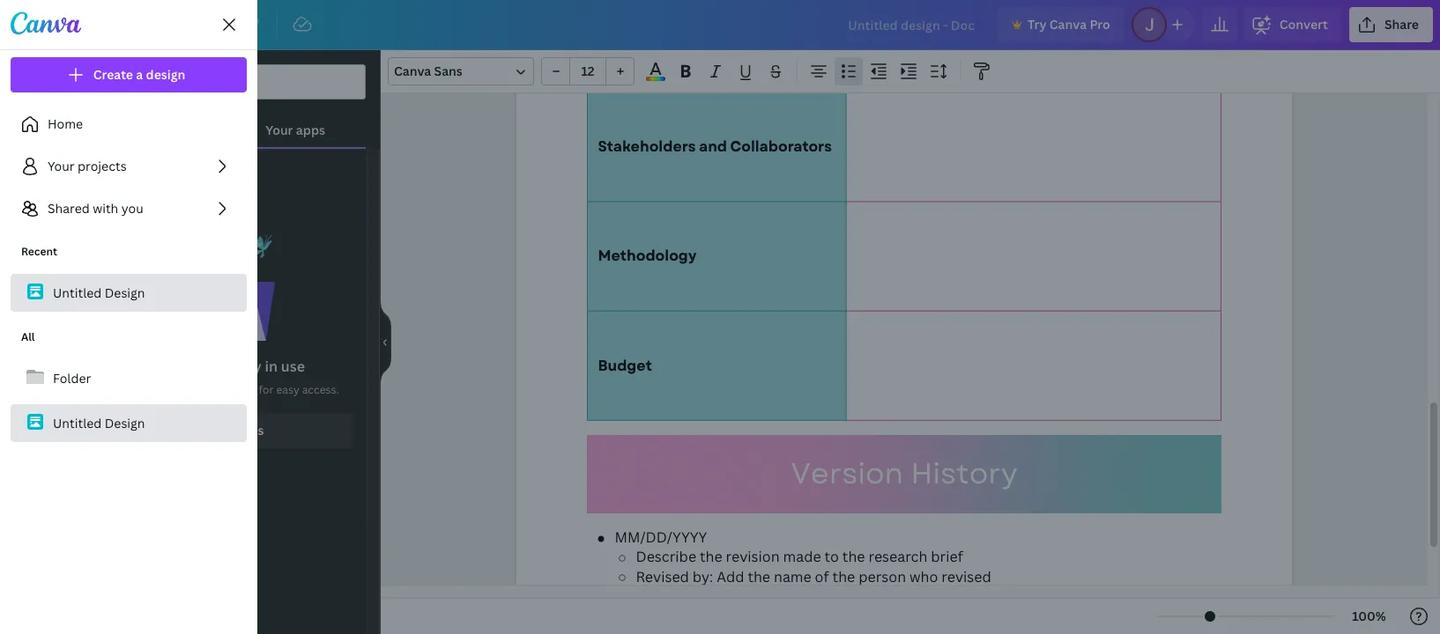 Task type: vqa. For each thing, say whether or not it's contained in the screenshot.
210
no



Task type: describe. For each thing, give the bounding box(es) containing it.
your projects button
[[11, 149, 247, 184]]

create a design
[[93, 66, 185, 83]]

access.
[[302, 383, 339, 398]]

the right of
[[833, 568, 855, 587]]

apps for discover
[[235, 422, 264, 439]]

hide image
[[380, 300, 391, 385]]

try canva pro button
[[998, 7, 1125, 42]]

shared with you button
[[11, 191, 247, 227]]

no
[[138, 357, 158, 376]]

0 horizontal spatial use
[[154, 383, 172, 398]]

the up the by:
[[700, 548, 723, 567]]

convert
[[1280, 16, 1328, 33]]

create a design button
[[11, 57, 247, 93]]

Design title text field
[[834, 7, 991, 42]]

apps inside no apps currently in use apps you use will appear here for easy access.
[[104, 383, 130, 398]]

folder button
[[11, 360, 247, 398]]

2 untitled design button from the top
[[11, 405, 247, 443]]

apps for your
[[296, 122, 325, 138]]

templates button
[[0, 50, 63, 114]]

untitled design inside list
[[53, 284, 145, 301]]

to
[[825, 548, 839, 567]]

no apps currently in use apps you use will appear here for easy access.
[[104, 357, 339, 398]]

person
[[859, 568, 906, 587]]

templates
[[10, 86, 54, 99]]

main menu bar
[[0, 0, 1441, 50]]

easy
[[276, 383, 300, 398]]

elements button
[[0, 114, 63, 177]]

discover
[[179, 422, 232, 439]]

in
[[265, 357, 278, 376]]

1 horizontal spatial use
[[281, 357, 305, 376]]

by:
[[693, 568, 713, 587]]

of
[[815, 568, 829, 587]]

side panel tab list
[[0, 50, 63, 431]]

research
[[869, 548, 928, 567]]

untitled design list
[[11, 234, 247, 312]]

revised
[[942, 568, 992, 587]]

1 design from the top
[[105, 284, 145, 301]]

version
[[791, 453, 903, 496]]

untitled for 2nd untitled design button from the bottom of the page
[[53, 284, 102, 301]]

folder
[[53, 370, 91, 387]]

brand
[[19, 213, 45, 226]]

with
[[93, 200, 118, 217]]

uploads button
[[0, 241, 63, 304]]

apps for no
[[161, 357, 195, 376]]

untitled for 1st untitled design button from the bottom
[[53, 415, 102, 432]]

Search Canva apps search field
[[126, 65, 331, 99]]

projects
[[14, 340, 49, 353]]

projects button
[[0, 304, 63, 368]]

version history
[[791, 453, 1017, 496]]



Task type: locate. For each thing, give the bounding box(es) containing it.
0 vertical spatial your
[[266, 122, 293, 138]]

apps right folder
[[104, 383, 130, 398]]

the down revision
[[748, 568, 771, 587]]

mm/dd/yyyy describe the revision made to the research brief revised by: add the name of the person who revised
[[615, 528, 992, 587]]

2 vertical spatial apps
[[235, 422, 264, 439]]

you
[[121, 200, 143, 217], [133, 383, 152, 398]]

home link inside main menu bar
[[56, 7, 121, 42]]

all
[[21, 330, 35, 345]]

revised
[[636, 568, 689, 587]]

your left the projects
[[48, 158, 75, 175]]

design down folder button
[[105, 415, 145, 432]]

1 vertical spatial list
[[11, 319, 247, 443]]

1 horizontal spatial apps
[[235, 422, 264, 439]]

use left will
[[154, 383, 172, 398]]

home link
[[56, 7, 121, 42], [11, 107, 247, 142]]

discover apps button
[[91, 414, 353, 449]]

your inside button
[[266, 122, 293, 138]]

1 vertical spatial untitled design
[[53, 415, 145, 432]]

your projects
[[48, 158, 127, 175]]

untitled
[[53, 284, 102, 301], [53, 415, 102, 432]]

your apps button
[[225, 100, 366, 147]]

home down templates
[[48, 115, 83, 132]]

1 horizontal spatial your
[[266, 122, 293, 138]]

your
[[266, 122, 293, 138], [48, 158, 75, 175]]

apps inside no apps currently in use apps you use will appear here for easy access.
[[161, 357, 195, 376]]

2 design from the top
[[105, 415, 145, 432]]

your for your projects
[[48, 158, 75, 175]]

add
[[717, 568, 744, 587]]

a
[[136, 66, 143, 83]]

1 horizontal spatial apps
[[104, 383, 130, 398]]

try
[[1028, 16, 1047, 33]]

apps
[[296, 122, 325, 138], [161, 357, 195, 376], [235, 422, 264, 439]]

empty folder image displayed when there are no installed apps image
[[169, 234, 275, 341]]

brief
[[931, 548, 963, 567]]

0 vertical spatial untitled design
[[53, 284, 145, 301]]

describe
[[636, 548, 697, 567]]

untitled down folder
[[53, 415, 102, 432]]

1 vertical spatial untitled design button
[[11, 405, 247, 443]]

will
[[175, 383, 192, 398]]

recent
[[21, 244, 57, 259]]

who
[[910, 568, 938, 587]]

0 vertical spatial list
[[11, 107, 247, 227]]

apps
[[104, 383, 130, 398], [21, 404, 43, 416]]

1 list from the top
[[11, 107, 247, 227]]

2 horizontal spatial apps
[[296, 122, 325, 138]]

shared with you
[[48, 200, 143, 217]]

1 vertical spatial use
[[154, 383, 172, 398]]

2 untitled from the top
[[53, 415, 102, 432]]

list containing folder
[[11, 319, 247, 443]]

untitled design button up no
[[11, 274, 247, 312]]

0 vertical spatial design
[[105, 284, 145, 301]]

revision
[[726, 548, 780, 567]]

untitled design right 'uploads'
[[53, 284, 145, 301]]

home link up the create
[[56, 7, 121, 42]]

apps inside button
[[235, 422, 264, 439]]

0 horizontal spatial apps
[[21, 404, 43, 416]]

untitled design button down folder button
[[11, 405, 247, 443]]

1 vertical spatial you
[[133, 383, 152, 398]]

you right with
[[121, 200, 143, 217]]

0 vertical spatial apps
[[104, 383, 130, 398]]

apps button
[[0, 368, 63, 431]]

untitled design button
[[11, 274, 247, 312], [11, 405, 247, 443]]

elements
[[12, 150, 52, 162]]

apps down projects
[[21, 404, 43, 416]]

currently
[[198, 357, 262, 376]]

projects
[[78, 158, 127, 175]]

list
[[11, 107, 247, 227], [11, 319, 247, 443]]

untitled right 'uploads'
[[53, 284, 102, 301]]

0 vertical spatial untitled
[[53, 284, 102, 301]]

create
[[93, 66, 133, 83]]

you inside button
[[121, 200, 143, 217]]

2 list from the top
[[11, 319, 247, 443]]

home link up your projects button
[[11, 107, 247, 142]]

apps inside button
[[21, 404, 43, 416]]

pro
[[1090, 16, 1111, 33]]

convert button
[[1245, 7, 1343, 42]]

discover apps
[[179, 422, 264, 439]]

home inside list
[[48, 115, 83, 132]]

untitled design down folder
[[53, 415, 145, 432]]

you inside no apps currently in use apps you use will appear here for easy access.
[[133, 383, 152, 398]]

made
[[783, 548, 821, 567]]

0 vertical spatial home link
[[56, 7, 121, 42]]

name
[[774, 568, 812, 587]]

your inside button
[[48, 158, 75, 175]]

1 vertical spatial home
[[48, 115, 83, 132]]

appear
[[195, 383, 231, 398]]

home
[[71, 16, 106, 33], [48, 115, 83, 132]]

for
[[259, 383, 274, 398]]

use right 'in' at the left bottom
[[281, 357, 305, 376]]

here
[[233, 383, 256, 398]]

1 vertical spatial home link
[[11, 107, 247, 142]]

0 vertical spatial you
[[121, 200, 143, 217]]

use
[[281, 357, 305, 376], [154, 383, 172, 398]]

1 vertical spatial your
[[48, 158, 75, 175]]

you down no
[[133, 383, 152, 398]]

home up the create
[[71, 16, 106, 33]]

0 vertical spatial use
[[281, 357, 305, 376]]

2 untitled design from the top
[[53, 415, 145, 432]]

0 vertical spatial untitled design button
[[11, 274, 247, 312]]

1 vertical spatial untitled
[[53, 415, 102, 432]]

history
[[911, 453, 1017, 496]]

the right to at the right of the page
[[843, 548, 865, 567]]

0 vertical spatial home
[[71, 16, 106, 33]]

your down "search canva apps" search box
[[266, 122, 293, 138]]

1 vertical spatial apps
[[21, 404, 43, 416]]

group
[[541, 57, 635, 86]]

your apps
[[266, 122, 325, 138]]

design
[[105, 284, 145, 301], [105, 415, 145, 432]]

1 untitled from the top
[[53, 284, 102, 301]]

1 untitled design button from the top
[[11, 274, 247, 312]]

the
[[700, 548, 723, 567], [843, 548, 865, 567], [748, 568, 771, 587], [833, 568, 855, 587]]

apps inside button
[[296, 122, 325, 138]]

untitled design
[[53, 284, 145, 301], [53, 415, 145, 432]]

1 vertical spatial apps
[[161, 357, 195, 376]]

shared
[[48, 200, 90, 217]]

0 horizontal spatial your
[[48, 158, 75, 175]]

1 untitled design from the top
[[53, 284, 145, 301]]

design up no
[[105, 284, 145, 301]]

home inside main menu bar
[[71, 16, 106, 33]]

0 horizontal spatial apps
[[161, 357, 195, 376]]

1 vertical spatial design
[[105, 415, 145, 432]]

mm/dd/yyyy
[[615, 528, 707, 547]]

canva
[[1050, 16, 1087, 33]]

your for your apps
[[266, 122, 293, 138]]

brand button
[[0, 177, 63, 241]]

0 vertical spatial apps
[[296, 122, 325, 138]]

design
[[146, 66, 185, 83]]

try canva pro
[[1028, 16, 1111, 33]]

uploads
[[14, 277, 50, 289]]

list containing home
[[11, 107, 247, 227]]



